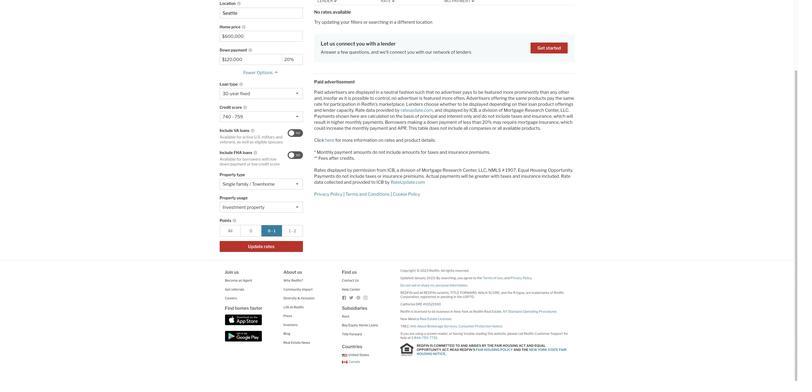 Task type: locate. For each thing, give the bounding box(es) containing it.
points
[[220, 219, 231, 223]]

property up "investment" at the left bottom
[[220, 196, 236, 201]]

icb, inside , and displayed by icb, a division of mortgage research center, llc. payments shown here are calculated on the basis of principal and interest only and do not include taxes and insurance, which will result in higher monthly payments. borrowers making a down payment of less than 20% may require mortgage insurance, which could increase the monthly payment and apr. this table does not include all companies or all available products.
[[470, 108, 478, 113]]

score right credit
[[270, 162, 280, 167]]

redfin inside if you are using a screen reader, or having trouble reading this website, please call redfin customer support for help at
[[524, 332, 534, 336]]

policy down rateupdate.com
[[408, 192, 421, 197]]

center, left llc,
[[463, 168, 478, 173]]

about up why
[[284, 270, 297, 275]]

0 vertical spatial real
[[485, 310, 491, 314]]

rateupdate.com link
[[391, 180, 425, 185]]

740
[[223, 115, 231, 120]]

a inside if you are using a screen reader, or having trouble reading this website, please call redfin customer support for help at
[[424, 332, 426, 336]]

1 0 from the left
[[250, 229, 252, 234]]

loans up "borrowers"
[[243, 151, 253, 155]]

1 vertical spatial home
[[359, 324, 368, 328]]

monthly down shown
[[345, 120, 362, 125]]

2 paid from the top
[[314, 90, 324, 95]]

0 inside 0 - 1 radio
[[268, 229, 271, 234]]

1 vertical spatial all
[[441, 269, 445, 273]]

include down permission
[[350, 174, 365, 179]]

veterans,
[[220, 140, 236, 144]]

0 vertical spatial premiums.
[[469, 150, 491, 155]]

or inside , and displayed by icb, a division of mortgage research center, llc. payments shown here are calculated on the basis of principal and interest only and do not include taxes and insurance, which will result in higher monthly payments. borrowers making a down payment of less than 20% may require mortgage insurance, which could increase the monthly payment and apr. this table does not include all companies or all available products.
[[493, 126, 497, 131]]

1 | from the left
[[344, 192, 345, 197]]

1 horizontal spatial rate
[[561, 174, 571, 179]]

1 vertical spatial privacy
[[511, 277, 523, 281]]

available inside available for active u.s. military and veterans, as well as eligible spouses
[[220, 135, 236, 140]]

research inside rates displayed by permission from icb, a division of mortgage research center, llc, nmls # 1907, equal housing opportunity. payments do not include taxes or insurance premiums. actual payments will be greater with taxes and insurance included. rate data collected and provided to icb by
[[443, 168, 462, 173]]

info
[[411, 325, 417, 329]]

1 vertical spatial information
[[450, 284, 468, 288]]

monthly down payments. on the top left of the page
[[353, 126, 369, 131]]

amounts
[[354, 150, 372, 155], [402, 150, 420, 155]]

why
[[284, 279, 291, 283]]

low down "spouses"
[[270, 157, 277, 162]]

all down less on the top of the page
[[464, 126, 468, 131]]

property for investment property
[[220, 196, 236, 201]]

diversity & inclusion
[[284, 297, 315, 301]]

paid inside paid advertisers are displayed in a neutral fashion such that no advertiser pays to be featured more prominently than any other and, insofar as it is possible to control, no advertiser is featured more often. advertisers offering the same products pay the same rate for participation in redfin's marketplace. lenders choose whether to be displayed depending on their loan product offerings and lender capacity. rate data provided by
[[314, 90, 324, 95]]

and left "conditions"
[[359, 192, 367, 197]]

rates right update
[[264, 245, 275, 250]]

loan
[[529, 102, 538, 107]]

2 0 from the left
[[268, 229, 271, 234]]

all down points
[[228, 229, 233, 234]]

loans for include va loans
[[240, 128, 250, 133]]

do up 20%
[[482, 114, 487, 119]]

for inside available for active u.s. military and veterans, as well as eligible spouses
[[237, 135, 242, 140]]

no up marketplace.
[[392, 96, 397, 101]]

displayed down the after
[[327, 168, 347, 173]]

Down payment text field
[[285, 57, 301, 62]]

and inside paid advertisers are displayed in a neutral fashion such that no advertiser pays to be featured more prominently than any other and, insofar as it is possible to control, no advertiser is featured more often. advertisers offering the same products pay the same rate for participation in redfin's marketplace. lenders choose whether to be displayed depending on their loan product offerings and lender capacity. rate data provided by
[[314, 108, 322, 113]]

with up credit
[[262, 157, 270, 162]]

payment down payments. on the top left of the page
[[370, 126, 388, 131]]

r
[[514, 291, 516, 295]]

for down va
[[237, 135, 242, 140]]

data
[[366, 108, 375, 113], [314, 180, 324, 185]]

paid advertisers are displayed in a neutral fashion such that no advertiser pays to be featured more prominently than any other and, insofar as it is possible to control, no advertiser is featured more often. advertisers offering the same products pay the same rate for participation in redfin's marketplace. lenders choose whether to be displayed depending on their loan product offerings and lender capacity. rate data provided by
[[314, 90, 575, 113]]

bay equity home loans
[[342, 324, 378, 328]]

are inside redfin and all redfin variants, title forward, walk score, and the r logos, are trademarks of redfin corporation, registered or pending in the uspto.
[[526, 291, 531, 295]]

0 horizontal spatial icb,
[[388, 168, 396, 173]]

2 1 from the left
[[289, 229, 291, 234]]

fashion
[[399, 90, 414, 95]]

0 horizontal spatial real
[[284, 341, 290, 345]]

0 vertical spatial available
[[220, 135, 236, 140]]

more up offering
[[503, 90, 514, 95]]

0 horizontal spatial terms
[[346, 192, 359, 197]]

are inside , and displayed by icb, a division of mortgage research center, llc. payments shown here are calculated on the basis of principal and interest only and do not include taxes and insurance, which will result in higher monthly payments. borrowers making a down payment of less than 20% may require mortgage insurance, which could increase the monthly payment and apr. this table does not include all companies or all available products.
[[361, 114, 367, 119]]

all inside radio
[[228, 229, 233, 234]]

redfin twitter image
[[349, 296, 354, 301]]

0 horizontal spatial -
[[232, 115, 234, 120]]

option group
[[220, 225, 303, 237]]

using
[[416, 332, 424, 336]]

by inside , and displayed by icb, a division of mortgage research center, llc. payments shown here are calculated on the basis of principal and interest only and do not include taxes and insurance, which will result in higher monthly payments. borrowers making a down payment of less than 20% may require mortgage insurance, which could increase the monthly payment and apr. this table does not include all companies or all available products.
[[464, 108, 469, 113]]

2 horizontal spatial -
[[292, 229, 293, 234]]

possible
[[352, 96, 369, 101]]

1 horizontal spatial housing
[[485, 348, 500, 352]]

0 horizontal spatial connect
[[336, 41, 356, 47]]

redfin down &
[[294, 306, 304, 310]]

rates down borrowers
[[385, 138, 395, 143]]

0 vertical spatial paid
[[314, 80, 324, 85]]

0 horizontal spatial |
[[344, 192, 345, 197]]

1 vertical spatial no
[[392, 96, 397, 101]]

- inside "radio"
[[292, 229, 293, 234]]

fair
[[495, 344, 502, 348], [476, 348, 484, 352], [559, 348, 567, 352]]

all down share
[[420, 291, 423, 295]]

be down often.
[[463, 102, 468, 107]]

1 vertical spatial find
[[225, 306, 234, 311]]

housing inside new york state fair housing notice
[[417, 352, 433, 356]]

redfin down 1-844-759-7732 link
[[417, 344, 430, 348]]

depending
[[490, 102, 511, 107]]

not inside rates displayed by permission from icb, a division of mortgage research center, llc, nmls # 1907, equal housing opportunity. payments do not include taxes or insurance premiums. actual payments will be greater with taxes and insurance included. rate data collected and provided to icb by
[[342, 174, 349, 179]]

1 vertical spatial get
[[225, 288, 231, 292]]

division down depending
[[482, 108, 498, 113]]

having
[[453, 332, 463, 336]]

redfin inside redfin and all redfin variants, title forward, walk score, and the r logos, are trademarks of redfin corporation, registered or pending in the uspto.
[[554, 291, 564, 295]]

2 property from the top
[[220, 196, 236, 201]]

are inside paid advertisers are displayed in a neutral fashion such that no advertiser pays to be featured more prominently than any other and, insofar as it is possible to control, no advertiser is featured more often. advertisers offering the same products pay the same rate for participation in redfin's marketplace. lenders choose whether to be displayed depending on their loan product offerings and lender capacity. rate data provided by
[[348, 90, 355, 95]]

1 - 2 radio
[[282, 225, 303, 237]]

on up borrowers
[[390, 114, 395, 119]]

redfin right the call
[[524, 332, 534, 336]]

1 vertical spatial rates
[[385, 138, 395, 143]]

2 payments from the top
[[314, 174, 335, 179]]

0 horizontal spatial premiums.
[[404, 174, 425, 179]]

interest
[[447, 114, 463, 119]]

credit
[[220, 105, 231, 110]]

1 vertical spatial provided
[[353, 180, 371, 185]]

get started
[[538, 46, 561, 51]]

to
[[473, 90, 478, 95], [370, 96, 375, 101], [458, 102, 462, 107], [372, 180, 376, 185], [474, 277, 477, 281], [428, 310, 431, 314]]

mortgage up 'actual'
[[422, 168, 442, 173]]

property for single family / townhome
[[220, 173, 236, 177]]

will inside , and displayed by icb, a division of mortgage research center, llc. payments shown here are calculated on the basis of principal and interest only and do not include taxes and insurance, which will result in higher monthly payments. borrowers making a down payment of less than 20% may require mortgage insurance, which could increase the monthly payment and apr. this table does not include all companies or all available products.
[[567, 114, 573, 119]]

1 vertical spatial mortgage
[[422, 168, 442, 173]]

with inside rates displayed by permission from icb, a division of mortgage research center, llc, nmls # 1907, equal housing opportunity. payments do not include taxes or insurance premiums. actual payments will be greater with taxes and insurance included. rate data collected and provided to icb by
[[491, 174, 500, 179]]

1 include from the top
[[220, 128, 233, 133]]

1 property from the top
[[220, 173, 236, 177]]

title forward
[[342, 333, 362, 337]]

2 horizontal spatial fair
[[559, 348, 567, 352]]

not right do
[[406, 284, 411, 288]]

0 horizontal spatial product
[[405, 138, 421, 143]]

1 horizontal spatial connect
[[390, 50, 407, 55]]

1 vertical spatial down
[[220, 162, 230, 167]]

0 vertical spatial rate
[[356, 108, 365, 113]]

equal housing opportunity image
[[401, 344, 414, 357]]

the inside redfin is committed to and abides by the fair housing act and equal opportunity act. read redfin's
[[487, 344, 494, 348]]

making
[[408, 120, 423, 125]]

1-844-759-7732 link
[[412, 336, 438, 340]]

copyright:
[[401, 269, 417, 273]]

payments inside rates displayed by permission from icb, a division of mortgage research center, llc, nmls # 1907, equal housing opportunity. payments do not include taxes or insurance premiums. actual payments will be greater with taxes and insurance included. rate data collected and provided to icb by
[[314, 174, 335, 179]]

call
[[519, 332, 524, 336]]

. down agree
[[468, 284, 468, 288]]

of up rateupdate.com
[[417, 168, 421, 173]]

for down insofar
[[324, 102, 329, 107]]

0 horizontal spatial score
[[232, 105, 242, 110]]

0 horizontal spatial center,
[[463, 168, 478, 173]]

1
[[274, 229, 276, 234], [289, 229, 291, 234]]

rate inside paid advertisers are displayed in a neutral fashion such that no advertiser pays to be featured more prominently than any other and, insofar as it is possible to control, no advertiser is featured more often. advertisers offering the same products pay the same rate for participation in redfin's marketplace. lenders choose whether to be displayed depending on their loan product offerings and lender capacity. rate data provided by
[[356, 108, 365, 113]]

and down 1907,
[[513, 174, 520, 179]]

taxes inside , and displayed by icb, a division of mortgage research center, llc. payments shown here are calculated on the basis of principal and interest only and do not include taxes and insurance, which will result in higher monthly payments. borrowers making a down payment of less than 20% may require mortgage insurance, which could increase the monthly payment and apr. this table does not include all companies or all available products.
[[512, 114, 523, 119]]

are up payments. on the top left of the page
[[361, 114, 367, 119]]

on down payments. on the top left of the page
[[379, 138, 384, 143]]

data inside paid advertisers are displayed in a neutral fashion such that no advertiser pays to be featured more prominently than any other and, insofar as it is possible to control, no advertiser is featured more often. advertisers offering the same products pay the same rate for participation in redfin's marketplace. lenders choose whether to be displayed depending on their loan product offerings and lender capacity. rate data provided by
[[366, 108, 375, 113]]

1 left 1 - 2
[[274, 229, 276, 234]]

get inside button
[[538, 46, 545, 51]]

life
[[284, 306, 289, 310]]

2 include from the top
[[220, 151, 233, 155]]

to inside rates displayed by permission from icb, a division of mortgage research center, llc, nmls # 1907, equal housing opportunity. payments do not include taxes or insurance premiums. actual payments will be greater with taxes and insurance included. rate data collected and provided to icb by
[[372, 180, 376, 185]]

©
[[417, 269, 420, 273]]

1 horizontal spatial advertiser
[[441, 90, 462, 95]]

0 horizontal spatial 0
[[250, 229, 252, 234]]

agree
[[464, 277, 473, 281]]

be inside rates displayed by permission from icb, a division of mortgage research center, llc, nmls # 1907, equal housing opportunity. payments do not include taxes or insurance premiums. actual payments will be greater with taxes and insurance included. rate data collected and provided to icb by
[[469, 174, 474, 179]]

- inside radio
[[272, 229, 273, 234]]

insurance inside * monthly payment amounts do not include amounts for taxes and insurance premiums. ** fees after credits.
[[449, 150, 468, 155]]

1 horizontal spatial than
[[540, 90, 550, 95]]

and right to
[[461, 344, 468, 348]]

fair inside redfin is committed to and abides by the fair housing act and equal opportunity act. read redfin's
[[495, 344, 502, 348]]

0 horizontal spatial ,
[[433, 108, 434, 113]]

1 vertical spatial will
[[462, 174, 468, 179]]

2 horizontal spatial rates
[[385, 138, 395, 143]]

1 horizontal spatial ,
[[458, 325, 458, 329]]

same up their
[[516, 96, 527, 101]]

of inside redfin and all redfin variants, title forward, walk score, and the r logos, are trademarks of redfin corporation, registered or pending in the uspto.
[[550, 291, 554, 295]]

1 horizontal spatial -
[[272, 229, 273, 234]]

2 same from the left
[[564, 96, 575, 101]]

this
[[409, 126, 417, 131]]

payment
[[231, 48, 247, 53], [439, 120, 457, 125], [370, 126, 388, 131], [335, 150, 353, 155], [231, 162, 246, 167]]

privacy down "collected"
[[314, 192, 330, 197]]

premiums. up llc,
[[469, 150, 491, 155]]

0 vertical spatial center,
[[545, 108, 560, 113]]

or down may
[[493, 126, 497, 131]]

icb, inside rates displayed by permission from icb, a division of mortgage research center, llc, nmls # 1907, equal housing opportunity. payments do not include taxes or insurance premiums. actual payments will be greater with taxes and insurance included. rate data collected and provided to icb by
[[388, 168, 396, 173]]

monthly
[[317, 150, 334, 155]]

contact
[[342, 279, 354, 283]]

provided inside paid advertisers are displayed in a neutral fashion such that no advertiser pays to be featured more prominently than any other and, insofar as it is possible to control, no advertiser is featured more often. advertisers offering the same products pay the same rate for participation in redfin's marketplace. lenders choose whether to be displayed depending on their loan product offerings and lender capacity. rate data provided by
[[376, 108, 394, 113]]

0 horizontal spatial research
[[443, 168, 462, 173]]

or left the pending
[[437, 295, 440, 299]]

download the redfin app on the apple app store image
[[225, 315, 262, 326]]

and inside available for active u.s. military and veterans, as well as eligible spouses
[[276, 135, 283, 140]]

0 horizontal spatial mortgage
[[422, 168, 442, 173]]

0 up update rates button
[[268, 229, 271, 234]]

icb, right the from
[[388, 168, 396, 173]]

research inside , and displayed by icb, a division of mortgage research center, llc. payments shown here are calculated on the basis of principal and interest only and do not include taxes and insurance, which will result in higher monthly payments. borrowers making a down payment of less than 20% may require mortgage insurance, which could increase the monthly payment and apr. this table does not include all companies or all available products.
[[525, 108, 544, 113]]

, and displayed by icb, a division of mortgage research center, llc. payments shown here are calculated on the basis of principal and interest only and do not include taxes and insurance, which will result in higher monthly payments. borrowers making a down payment of less than 20% may require mortgage insurance, which could increase the monthly payment and apr. this table does not include all companies or all available products.
[[314, 108, 573, 131]]

payments down the rates at left top
[[314, 174, 335, 179]]

1 vertical spatial division
[[400, 168, 416, 173]]

connect right we'll
[[390, 50, 407, 55]]

2 horizontal spatial policy
[[523, 277, 532, 281]]

are up possible
[[348, 90, 355, 95]]

brokerage
[[428, 325, 444, 329]]

0 horizontal spatial all
[[420, 291, 423, 295]]

us for find
[[352, 270, 357, 275]]

0 horizontal spatial same
[[516, 96, 527, 101]]

0 vertical spatial down
[[427, 120, 438, 125]]

1 available from the top
[[220, 135, 236, 140]]

you right if
[[404, 332, 409, 336]]

1 horizontal spatial here
[[350, 114, 360, 119]]

1 horizontal spatial featured
[[485, 90, 502, 95]]

1 vertical spatial available
[[220, 157, 236, 162]]

equal
[[535, 344, 546, 348]]

at
[[290, 306, 293, 310], [408, 336, 411, 340]]

here down capacity.
[[350, 114, 360, 119]]

0 vertical spatial than
[[540, 90, 550, 95]]

1 vertical spatial at
[[408, 336, 411, 340]]

paid for paid advertisers are displayed in a neutral fashion such that no advertiser pays to be featured more prominently than any other and, insofar as it is possible to control, no advertiser is featured more often. advertisers offering the same products pay the same rate for participation in redfin's marketplace. lenders choose whether to be displayed depending on their loan product offerings and lender capacity. rate data provided by
[[314, 90, 324, 95]]

premiums. inside * monthly payment amounts do not include amounts for taxes and insurance premiums. ** fees after credits.
[[469, 150, 491, 155]]

as left it
[[339, 96, 344, 101]]

2 vertical spatial rates
[[264, 245, 275, 250]]

find down careers button
[[225, 306, 234, 311]]

new up trec:
[[401, 317, 408, 322]]

website,
[[494, 332, 507, 336]]

new left york
[[454, 310, 461, 314]]

do inside , and displayed by icb, a division of mortgage research center, llc. payments shown here are calculated on the basis of principal and interest only and do not include taxes and insurance, which will result in higher monthly payments. borrowers making a down payment of less than 20% may require mortgage insurance, which could increase the monthly payment and apr. this table does not include all companies or all available products.
[[482, 114, 487, 119]]

all left rights on the bottom
[[441, 269, 445, 273]]

1 payments from the top
[[314, 114, 335, 119]]

1 horizontal spatial new
[[454, 310, 461, 314]]

include down veterans,
[[220, 151, 233, 155]]

table
[[418, 126, 429, 131]]

property
[[247, 205, 265, 210]]

1907,
[[506, 168, 517, 173]]

or inside if you are using a screen reader, or having trouble reading this website, please call redfin customer support for help at
[[449, 332, 452, 336]]

0 horizontal spatial down
[[220, 162, 230, 167]]

estate.
[[492, 310, 503, 314]]

0 horizontal spatial no
[[392, 96, 397, 101]]

property usage element
[[220, 193, 301, 202]]

1 vertical spatial be
[[463, 102, 468, 107]]

redfin inside redfin is committed to and abides by the fair housing act and equal opportunity act. read redfin's
[[417, 344, 430, 348]]

data down redfin's
[[366, 108, 375, 113]]

center, inside , and displayed by icb, a division of mortgage research center, llc. payments shown here are calculated on the basis of principal and interest only and do not include taxes and insurance, which will result in higher monthly payments. borrowers making a down payment of less than 20% may require mortgage insurance, which could increase the monthly payment and apr. this table does not include all companies or all available products.
[[545, 108, 560, 113]]

such
[[415, 90, 425, 95]]

blog
[[284, 332, 291, 336]]

by up only
[[464, 108, 469, 113]]

sell
[[412, 284, 417, 288]]

are right logos,
[[526, 291, 531, 295]]

2 available from the top
[[220, 157, 236, 162]]

updated
[[401, 277, 414, 281]]

on inside , and displayed by icb, a division of mortgage research center, llc. payments shown here are calculated on the basis of principal and interest only and do not include taxes and insurance, which will result in higher monthly payments. borrowers making a down payment of less than 20% may require mortgage insurance, which could increase the monthly payment and apr. this table does not include all companies or all available products.
[[390, 114, 395, 119]]

product inside paid advertisers are displayed in a neutral fashion such that no advertiser pays to be featured more prominently than any other and, insofar as it is possible to control, no advertiser is featured more often. advertisers offering the same products pay the same rate for participation in redfin's marketplace. lenders choose whether to be displayed depending on their loan product offerings and lender capacity. rate data provided by
[[538, 102, 554, 107]]

score inside the available for borrowers with low down payment or low credit score
[[270, 162, 280, 167]]

terms and conditions link
[[346, 192, 390, 197]]

searching
[[369, 20, 389, 25]]

1 vertical spatial type
[[237, 173, 245, 177]]

1 horizontal spatial 0
[[268, 229, 271, 234]]

privacy policy link up logos,
[[511, 277, 532, 281]]

with
[[366, 41, 376, 47], [416, 50, 425, 55], [262, 157, 270, 162], [491, 174, 500, 179]]

help
[[342, 288, 349, 292]]

redfin is committed to and abides by the fair housing act and equal opportunity act. read redfin's
[[417, 344, 546, 352]]

*
[[314, 150, 316, 155]]

york
[[538, 348, 548, 352]]

become an agent button
[[225, 279, 252, 283]]

home left loans
[[359, 324, 368, 328]]

1 vertical spatial center,
[[463, 168, 478, 173]]

1 horizontal spatial on
[[390, 114, 395, 119]]

us flag image
[[342, 355, 348, 357]]

1 vertical spatial advertiser
[[398, 96, 419, 101]]

and right the use
[[505, 277, 510, 281]]

0 horizontal spatial than
[[472, 120, 482, 125]]

rates right no
[[321, 9, 332, 15]]

1 horizontal spatial down
[[427, 120, 438, 125]]

available inside , and displayed by icb, a division of mortgage research center, llc. payments shown here are calculated on the basis of principal and interest only and do not include taxes and insurance, which will result in higher monthly payments. borrowers making a down payment of less than 20% may require mortgage insurance, which could increase the monthly payment and apr. this table does not include all companies or all available products.
[[503, 126, 521, 131]]

| left terms and conditions "link" at the left of page
[[344, 192, 345, 197]]

bay
[[342, 324, 348, 328]]

countries
[[342, 345, 363, 350]]

or inside rates displayed by permission from icb, a division of mortgage research center, llc, nmls # 1907, equal housing opportunity. payments do not include taxes or insurance premiums. actual payments will be greater with taxes and insurance included. rate data collected and provided to icb by
[[378, 174, 382, 179]]

and up "spouses"
[[276, 135, 283, 140]]

the down any
[[556, 96, 563, 101]]

Home price text field
[[222, 34, 301, 39]]

rates for update rates
[[264, 245, 275, 250]]

connect
[[336, 41, 356, 47], [390, 50, 407, 55]]

a inside paid advertisers are displayed in a neutral fashion such that no advertiser pays to be featured more prominently than any other and, insofar as it is possible to control, no advertiser is featured more often. advertisers offering the same products pay the same rate for participation in redfin's marketplace. lenders choose whether to be displayed depending on their loan product offerings and lender capacity. rate data provided by
[[381, 90, 383, 95]]

subsidiaries
[[342, 306, 368, 311]]

loans
[[369, 324, 378, 328]]

redfin pinterest image
[[356, 296, 361, 301]]

taxes
[[512, 114, 523, 119], [428, 150, 439, 155], [366, 174, 377, 179], [501, 174, 512, 179]]

1 horizontal spatial lender
[[381, 41, 396, 47]]

redfin instagram image
[[363, 296, 368, 301]]

payment inside the available for borrowers with low down payment or low credit score
[[231, 162, 246, 167]]

0 horizontal spatial on
[[379, 138, 384, 143]]

mortgage inside rates displayed by permission from icb, a division of mortgage research center, llc, nmls # 1907, equal housing opportunity. payments do not include taxes or insurance premiums. actual payments will be greater with taxes and insurance included. rate data collected and provided to icb by
[[422, 168, 442, 173]]

paid for paid advertisement
[[314, 80, 324, 85]]

1 horizontal spatial provided
[[376, 108, 394, 113]]

0 inside 0 option
[[250, 229, 252, 234]]

0 vertical spatial mortgage
[[504, 108, 524, 113]]

30-
[[223, 91, 230, 96]]

Down payment text field
[[222, 57, 280, 62]]

down payment element
[[282, 45, 300, 54]]

0 vertical spatial property
[[220, 173, 236, 177]]

0 for 0 - 1
[[268, 229, 271, 234]]

all down may
[[498, 126, 502, 131]]

few
[[341, 50, 349, 55]]

rates inside button
[[264, 245, 275, 250]]

lenders
[[457, 50, 472, 55]]

amounts up the credits.
[[354, 150, 372, 155]]

will right the payments
[[462, 174, 468, 179]]

policy
[[331, 192, 343, 197], [408, 192, 421, 197], [523, 277, 532, 281]]

1 horizontal spatial privacy
[[511, 277, 523, 281]]

of
[[451, 50, 456, 55], [499, 108, 503, 113], [415, 114, 420, 119], [458, 120, 463, 125], [417, 168, 421, 173], [494, 277, 497, 281], [550, 291, 554, 295]]

1 horizontal spatial be
[[469, 174, 474, 179]]

1 horizontal spatial real
[[420, 317, 427, 322]]

2 horizontal spatial and
[[527, 344, 534, 348]]

1 vertical spatial payments
[[314, 174, 335, 179]]

family
[[236, 182, 249, 187]]

let us connect you with a lender
[[321, 41, 396, 47]]

mortgage
[[504, 108, 524, 113], [422, 168, 442, 173]]

include fha loans
[[220, 151, 253, 155]]

0 horizontal spatial advertiser
[[398, 96, 419, 101]]

a right using
[[424, 332, 426, 336]]

rate inside rates displayed by permission from icb, a division of mortgage research center, llc, nmls # 1907, equal housing opportunity. payments do not include taxes or insurance premiums. actual payments will be greater with taxes and insurance included. rate data collected and provided to icb by
[[561, 174, 571, 179]]

inclusion
[[301, 297, 315, 301]]

the
[[487, 344, 494, 348], [522, 348, 529, 352]]

1 left 2
[[289, 229, 291, 234]]

contact us button
[[342, 279, 359, 283]]

property type element
[[220, 169, 301, 179]]

york
[[462, 310, 469, 314]]

dre
[[416, 303, 423, 307]]

any
[[551, 90, 558, 95]]

740 - 759
[[223, 115, 243, 120]]

provided inside rates displayed by permission from icb, a division of mortgage research center, llc, nmls # 1907, equal housing opportunity. payments do not include taxes or insurance premiums. actual payments will be greater with taxes and insurance included. rate data collected and provided to icb by
[[353, 180, 371, 185]]

of right trademarks
[[550, 291, 554, 295]]

1 vertical spatial than
[[472, 120, 482, 125]]

down inside , and displayed by icb, a division of mortgage research center, llc. payments shown here are calculated on the basis of principal and interest only and do not include taxes and insurance, which will result in higher monthly payments. borrowers making a down payment of less than 20% may require mortgage insurance, which could increase the monthly payment and apr. this table does not include all companies or all available products.
[[427, 120, 438, 125]]

2 vertical spatial on
[[379, 138, 384, 143]]

available inside the available for borrowers with low down payment or low credit score
[[220, 157, 236, 162]]

1 horizontal spatial amounts
[[402, 150, 420, 155]]

us up us
[[352, 270, 357, 275]]

loans
[[240, 128, 250, 133], [243, 151, 253, 155]]

- for 1
[[292, 229, 293, 234]]

2 amounts from the left
[[402, 150, 420, 155]]

1 vertical spatial privacy policy link
[[511, 277, 532, 281]]

to
[[456, 344, 460, 348]]

1 paid from the top
[[314, 80, 324, 85]]

1 horizontal spatial division
[[482, 108, 498, 113]]

redfin down my
[[424, 291, 436, 295]]

0 vertical spatial score
[[232, 105, 242, 110]]

center,
[[545, 108, 560, 113], [463, 168, 478, 173]]

* monthly payment amounts do not include amounts for taxes and insurance premiums. ** fees after credits.
[[314, 150, 491, 161]]

than up companies
[[472, 120, 482, 125]]

1 horizontal spatial get
[[538, 46, 545, 51]]

in inside , and displayed by icb, a division of mortgage research center, llc. payments shown here are calculated on the basis of principal and interest only and do not include taxes and insurance, which will result in higher monthly payments. borrowers making a down payment of less than 20% may require mortgage insurance, which could increase the monthly payment and apr. this table does not include all companies or all available products.
[[327, 120, 331, 125]]

not up 20%
[[488, 114, 495, 119]]

terms left the use
[[483, 277, 493, 281]]

icb, up only
[[470, 108, 478, 113]]

1 1 from the left
[[274, 229, 276, 234]]

payments
[[314, 114, 335, 119], [314, 174, 335, 179]]

0 vertical spatial no
[[435, 90, 440, 95]]

and right policy
[[514, 348, 521, 352]]

1 horizontal spatial icb,
[[470, 108, 478, 113]]

connect up few
[[336, 41, 356, 47]]

lenders
[[406, 102, 423, 107]]

State, City, County, ZIP search field
[[220, 8, 303, 19]]

do down click here for more information on rates and product details. on the top
[[373, 150, 378, 155]]

us for about
[[298, 270, 302, 275]]

1 vertical spatial premiums.
[[404, 174, 425, 179]]

0 horizontal spatial insurance
[[383, 174, 403, 179]]

center, inside rates displayed by permission from icb, a division of mortgage research center, llc, nmls # 1907, equal housing opportunity. payments do not include taxes or insurance premiums. actual payments will be greater with taxes and insurance included. rate data collected and provided to icb by
[[463, 168, 478, 173]]

- for 740
[[232, 115, 234, 120]]

1 horizontal spatial product
[[538, 102, 554, 107]]

2 horizontal spatial more
[[503, 90, 514, 95]]

by down marketplace.
[[395, 108, 400, 113]]

1 horizontal spatial score
[[270, 162, 280, 167]]

get left started
[[538, 46, 545, 51]]

0 horizontal spatial 1
[[274, 229, 276, 234]]

more up whether
[[442, 96, 453, 101]]

forward,
[[460, 291, 478, 295]]

include for include fha loans
[[220, 151, 233, 155]]

could
[[314, 126, 326, 131]]

0 vertical spatial will
[[567, 114, 573, 119]]



Task type: vqa. For each thing, say whether or not it's contained in the screenshot.
REAL ESTATE NEWS
yes



Task type: describe. For each thing, give the bounding box(es) containing it.
division inside rates displayed by permission from icb, a division of mortgage research center, llc, nmls # 1907, equal housing opportunity. payments do not include taxes or insurance premiums. actual payments will be greater with taxes and insurance included. rate data collected and provided to icb by
[[400, 168, 416, 173]]

for inside the available for borrowers with low down payment or low credit score
[[237, 157, 242, 162]]

displayed down advertisers
[[469, 102, 489, 107]]

us for join
[[234, 270, 239, 275]]

available for active u.s. military and veterans, as well as eligible spouses
[[220, 135, 283, 144]]

you down the reserved.
[[458, 277, 463, 281]]

fha
[[234, 151, 242, 155]]

0 horizontal spatial is
[[348, 96, 351, 101]]

other
[[559, 90, 570, 95]]

capacity.
[[337, 108, 355, 113]]

fair inside new york state fair housing notice
[[559, 348, 567, 352]]

0 horizontal spatial policy
[[331, 192, 343, 197]]

and left we'll
[[371, 50, 379, 55]]

basis
[[404, 114, 414, 119]]

to up redfin's
[[370, 96, 375, 101]]

and left interest
[[439, 114, 446, 119]]

eligible
[[255, 140, 267, 144]]

a left different
[[394, 20, 397, 25]]

protection
[[476, 325, 492, 329]]

type for family
[[237, 173, 245, 177]]

0 horizontal spatial information
[[354, 138, 378, 143]]

with left our
[[416, 50, 425, 55]]

include up may
[[496, 114, 511, 119]]

if you are using a screen reader, or having trouble reading this website, please call redfin customer support for help at
[[401, 332, 569, 340]]

1 horizontal spatial terms
[[483, 277, 493, 281]]

1 horizontal spatial all
[[441, 269, 445, 273]]

&
[[298, 297, 300, 301]]

you inside if you are using a screen reader, or having trouble reading this website, please call redfin customer support for help at
[[404, 332, 409, 336]]

us for let
[[330, 41, 335, 47]]

act.
[[442, 348, 450, 352]]

0 vertical spatial privacy policy link
[[314, 192, 343, 197]]

2 horizontal spatial is
[[420, 96, 423, 101]]

try
[[314, 20, 321, 25]]

as down active
[[250, 140, 254, 144]]

and down sell at bottom
[[414, 291, 419, 295]]

loans for include fha loans
[[243, 151, 253, 155]]

home price
[[220, 25, 241, 29]]

committed
[[434, 344, 455, 348]]

payment down interest
[[439, 120, 457, 125]]

taxes inside * monthly payment amounts do not include amounts for taxes and insurance premiums. ** fees after credits.
[[428, 150, 439, 155]]

1 horizontal spatial the
[[522, 348, 529, 352]]

to up advertisers
[[473, 90, 478, 95]]

mortgage inside , and displayed by icb, a division of mortgage research center, llc. payments shown here are calculated on the basis of principal and interest only and do not include taxes and insurance, which will result in higher monthly payments. borrowers making a down payment of less than 20% may require mortgage insurance, which could increase the monthly payment and apr. this table does not include all companies or all available products.
[[504, 108, 524, 113]]

find homes faster
[[225, 306, 263, 311]]

with inside the available for borrowers with low down payment or low credit score
[[262, 157, 270, 162]]

pay
[[548, 96, 555, 101]]

1 vertical spatial insurance,
[[539, 120, 560, 125]]

get for get referrals
[[225, 288, 231, 292]]

payment inside * monthly payment amounts do not include amounts for taxes and insurance premiums. ** fees after credits.
[[335, 150, 353, 155]]

0 vertical spatial home
[[220, 25, 231, 29]]

standard
[[509, 310, 523, 314]]

1 horizontal spatial estate
[[428, 317, 438, 322]]

1 vertical spatial featured
[[424, 96, 441, 101]]

. right screen on the bottom of page
[[438, 336, 438, 340]]

trademarks
[[532, 291, 550, 295]]

0 horizontal spatial low
[[252, 162, 258, 167]]

2 horizontal spatial all
[[498, 126, 502, 131]]

details.
[[422, 138, 436, 143]]

your
[[341, 20, 350, 25]]

rights
[[446, 269, 455, 273]]

1-844-759-7732 .
[[412, 336, 438, 340]]

llc.
[[561, 108, 570, 113]]

a up we'll
[[377, 41, 380, 47]]

0 horizontal spatial available
[[333, 9, 351, 15]]

click here for more information on rates and product details.
[[314, 138, 436, 143]]

of left the use
[[494, 277, 497, 281]]

llc,
[[479, 168, 488, 173]]

1 inside "radio"
[[289, 229, 291, 234]]

and down choose
[[435, 108, 443, 113]]

of inside rates displayed by permission from icb, a division of mortgage research center, llc, nmls # 1907, equal housing opportunity. payments do not include taxes or insurance premiums. actual payments will be greater with taxes and insurance included. rate data collected and provided to icb by
[[417, 168, 421, 173]]

0 horizontal spatial at
[[290, 306, 293, 310]]

include down interest
[[448, 126, 463, 131]]

. up trademarks
[[532, 277, 533, 281]]

property usage
[[220, 196, 248, 201]]

neutral
[[384, 90, 398, 95]]

0 vertical spatial terms
[[346, 192, 359, 197]]

about us
[[284, 270, 302, 275]]

0 vertical spatial new
[[454, 310, 461, 314]]

reserved.
[[455, 269, 470, 273]]

2 vertical spatial ,
[[458, 325, 458, 329]]

redfin's
[[460, 348, 476, 352]]

do inside rates displayed by permission from icb, a division of mortgage research center, llc, nmls # 1907, equal housing opportunity. payments do not include taxes or insurance premiums. actual payments will be greater with taxes and insurance included. rate data collected and provided to icb by
[[336, 174, 341, 179]]

fair housing policy and the
[[476, 348, 529, 352]]

type for year
[[230, 82, 238, 87]]

include for include va loans
[[220, 128, 233, 133]]

payment right down
[[231, 48, 247, 53]]

1 vertical spatial which
[[561, 120, 573, 125]]

and right only
[[474, 114, 481, 119]]

community impact button
[[284, 288, 313, 292]]

apr.
[[398, 126, 408, 131]]

0 vertical spatial advertiser
[[441, 90, 462, 95]]

fees
[[319, 156, 328, 161]]

insofar
[[324, 96, 338, 101]]

0 horizontal spatial new
[[401, 317, 408, 322]]

0 vertical spatial more
[[503, 90, 514, 95]]

or inside the available for borrowers with low down payment or low credit score
[[247, 162, 251, 167]]

lender inside paid advertisers are displayed in a neutral fashion such that no advertiser pays to be featured more prominently than any other and, insofar as it is possible to control, no advertiser is featured more often. advertisers offering the same products pay the same rate for participation in redfin's marketplace. lenders choose whether to be displayed depending on their loan product offerings and lender capacity. rate data provided by
[[323, 108, 336, 113]]

for inside paid advertisers are displayed in a neutral fashion such that no advertiser pays to be featured more prominently than any other and, insofar as it is possible to control, no advertiser is featured more often. advertisers offering the same products pay the same rate for participation in redfin's marketplace. lenders choose whether to be displayed depending on their loan product offerings and lender capacity. rate data provided by
[[324, 102, 329, 107]]

advertisement
[[325, 80, 355, 85]]

join us
[[225, 270, 239, 275]]

get started button
[[531, 43, 568, 54]]

by down the credits.
[[348, 168, 353, 173]]

1 vertical spatial here
[[325, 138, 335, 143]]

0 horizontal spatial and
[[461, 344, 468, 348]]

policy
[[501, 348, 513, 352]]

displayed up possible
[[356, 90, 375, 95]]

2 horizontal spatial real
[[485, 310, 491, 314]]

download the redfin app from the google play store image
[[225, 331, 262, 342]]

2 horizontal spatial be
[[479, 90, 484, 95]]

payments inside , and displayed by icb, a division of mortgage research center, llc. payments shown here are calculated on the basis of principal and interest only and do not include taxes and insurance, which will result in higher monthly payments. borrowers making a down payment of less than 20% may require mortgage insurance, which could increase the monthly payment and apr. this table does not include all companies or all available products.
[[314, 114, 335, 119]]

for inside if you are using a screen reader, or having trouble reading this website, please call redfin customer support for help at
[[564, 332, 569, 336]]

get referrals
[[225, 288, 244, 292]]

this
[[488, 332, 494, 336]]

0 horizontal spatial estate
[[291, 341, 301, 345]]

companies
[[469, 126, 492, 131]]

a down advertisers
[[479, 108, 482, 113]]

variants,
[[437, 291, 450, 295]]

find for find us
[[342, 270, 351, 275]]

get for get started
[[538, 46, 545, 51]]

, inside , and displayed by icb, a division of mortgage research center, llc. payments shown here are calculated on the basis of principal and interest only and do not include taxes and insurance, which will result in higher monthly payments. borrowers making a down payment of less than 20% may require mortgage insurance, which could increase the monthly payment and apr. this table does not include all companies or all available products.
[[433, 108, 434, 113]]

cookie
[[393, 192, 407, 197]]

- for 0
[[272, 229, 273, 234]]

do not sell or share my personal information link
[[401, 284, 468, 288]]

taxes down #
[[501, 174, 512, 179]]

and right "collected"
[[344, 180, 352, 185]]

of left 'lenders'
[[451, 50, 456, 55]]

in up control, in the top of the page
[[376, 90, 380, 95]]

try updating your filters or searching in a different location
[[314, 20, 433, 25]]

housing inside redfin is committed to and abides by the fair housing act and equal opportunity act. read redfin's
[[503, 344, 519, 348]]

rates for no rates available
[[321, 9, 332, 15]]

for inside * monthly payment amounts do not include amounts for taxes and insurance premiums. ** fees after credits.
[[421, 150, 427, 155]]

2 | from the left
[[391, 192, 392, 197]]

include inside rates displayed by permission from icb, a division of mortgage research center, llc, nmls # 1907, equal housing opportunity. payments do not include taxes or insurance premiums. actual payments will be greater with taxes and insurance included. rate data collected and provided to icb by
[[350, 174, 365, 179]]

housing
[[531, 168, 547, 173]]

or inside redfin and all redfin variants, title forward, walk score, and the r logos, are trademarks of redfin corporation, registered or pending in the uspto.
[[437, 295, 440, 299]]

1 horizontal spatial no
[[435, 90, 440, 95]]

1 vertical spatial monthly
[[353, 126, 369, 131]]

canadian flag image
[[342, 361, 348, 364]]

whether
[[440, 102, 457, 107]]

california
[[401, 303, 415, 307]]

as left well
[[237, 140, 241, 144]]

share
[[421, 284, 430, 288]]

and down apr.
[[396, 138, 404, 143]]

0 horizontal spatial privacy
[[314, 192, 330, 197]]

0 radio
[[241, 225, 262, 237]]

available for borrowers with low down payment or low credit score
[[220, 157, 280, 167]]

are inside if you are using a screen reader, or having trouble reading this website, please call redfin customer support for help at
[[410, 332, 415, 336]]

advertisers
[[467, 96, 490, 101]]

find for find homes faster
[[225, 306, 234, 311]]

redfin right york
[[474, 310, 484, 314]]

premiums. inside rates displayed by permission from icb, a division of mortgage research center, llc, nmls # 1907, equal housing opportunity. payments do not include taxes or insurance premiums. actual payments will be greater with taxes and insurance included. rate data collected and provided to icb by
[[404, 174, 425, 179]]

mexico
[[408, 317, 420, 322]]

do down #01521930
[[432, 310, 436, 314]]

redfin for and
[[401, 291, 413, 295]]

0 horizontal spatial fair
[[476, 348, 484, 352]]

community impact
[[284, 288, 313, 292]]

update rates button
[[220, 242, 303, 252]]

1 vertical spatial real
[[420, 317, 427, 322]]

rates displayed by permission from icb, a division of mortgage research center, llc, nmls # 1907, equal housing opportunity. payments do not include taxes or insurance premiums. actual payments will be greater with taxes and insurance included. rate data collected and provided to icb by
[[314, 168, 574, 185]]

united
[[349, 354, 359, 358]]

down payment
[[220, 48, 247, 53]]

prominently
[[515, 90, 539, 95]]

displayed inside , and displayed by icb, a division of mortgage research center, llc. payments shown here are calculated on the basis of principal and interest only and do not include taxes and insurance, which will result in higher monthly payments. borrowers making a down payment of less than 20% may require mortgage insurance, which could increase the monthly payment and apr. this table does not include all companies or all available products.
[[444, 108, 463, 113]]

fewer
[[243, 70, 256, 75]]

of down depending
[[499, 108, 503, 113]]

1 horizontal spatial all
[[464, 126, 468, 131]]

1 horizontal spatial and
[[514, 348, 521, 352]]

you up questions,
[[357, 41, 365, 47]]

the right agree
[[477, 277, 483, 281]]

redfin for is
[[417, 344, 430, 348]]

do inside * monthly payment amounts do not include amounts for taxes and insurance premiums. ** fees after credits.
[[373, 150, 378, 155]]

taxes down permission
[[366, 174, 377, 179]]

notice
[[433, 352, 446, 356]]

include inside * monthly payment amounts do not include amounts for taxes and insurance premiums. ** fees after credits.
[[387, 150, 401, 155]]

the right offering
[[508, 96, 515, 101]]

0 - 1 radio
[[261, 225, 282, 237]]

products
[[528, 96, 547, 101]]

for right "here" link
[[336, 138, 341, 143]]

of left less on the top of the page
[[458, 120, 463, 125]]

click
[[314, 138, 324, 143]]

opportunity
[[417, 348, 442, 352]]

fewer options
[[243, 70, 273, 75]]

help center
[[342, 288, 360, 292]]

you left our
[[408, 50, 415, 55]]

redfin?
[[291, 279, 303, 283]]

1 vertical spatial more
[[442, 96, 453, 101]]

#01521930
[[423, 303, 441, 307]]

careers
[[225, 297, 237, 301]]

a left few
[[338, 50, 340, 55]]

to down #01521930
[[428, 310, 431, 314]]

1 same from the left
[[516, 96, 527, 101]]

that
[[426, 90, 434, 95]]

1 horizontal spatial is
[[412, 310, 414, 314]]

rateupdate.com
[[391, 180, 425, 185]]

0 vertical spatial which
[[554, 114, 566, 119]]

displayed inside rates displayed by permission from icb, a division of mortgage research center, llc, nmls # 1907, equal housing opportunity. payments do not include taxes or insurance premiums. actual payments will be greater with taxes and insurance included. rate data collected and provided to icb by
[[327, 168, 347, 173]]

available for veterans,
[[220, 135, 236, 140]]

do
[[401, 284, 405, 288]]

the up borrowers
[[396, 114, 403, 119]]

0 for 0
[[250, 229, 252, 234]]

by inside paid advertisers are displayed in a neutral fashion such that no advertiser pays to be featured more prominently than any other and, insofar as it is possible to control, no advertiser is featured more often. advertisers offering the same products pay the same rate for participation in redfin's marketplace. lenders choose whether to be displayed depending on their loan product offerings and lender capacity. rate data provided by
[[395, 108, 400, 113]]

a inside rates displayed by permission from icb, a division of mortgage research center, llc, nmls # 1907, equal housing opportunity. payments do not include taxes or insurance premiums. actual payments will be greater with taxes and insurance included. rate data collected and provided to icb by
[[397, 168, 399, 173]]

property type
[[220, 173, 245, 177]]

to down often.
[[458, 102, 462, 107]]

their
[[518, 102, 528, 107]]

1 horizontal spatial policy
[[408, 192, 421, 197]]

in right business
[[451, 310, 454, 314]]

of down rateupdate.com
[[415, 114, 420, 119]]

press
[[284, 314, 292, 319]]

operating
[[523, 310, 539, 314]]

as inside paid advertisers are displayed in a neutral fashion such that no advertiser pays to be featured more prominently than any other and, insofar as it is possible to control, no advertiser is featured more often. advertisers offering the same products pay the same rate for participation in redfin's marketplace. lenders choose whether to be displayed depending on their loan product offerings and lender capacity. rate data provided by
[[339, 96, 344, 101]]

. down committed
[[446, 352, 447, 356]]

the left the r
[[508, 291, 513, 295]]

1 vertical spatial ,
[[503, 277, 504, 281]]

and right score,
[[501, 291, 507, 295]]

2 horizontal spatial insurance
[[521, 174, 541, 179]]

redfin facebook image
[[342, 296, 347, 301]]

often.
[[454, 96, 466, 101]]

investors
[[284, 323, 298, 327]]

data inside rates displayed by permission from icb, a division of mortgage research center, llc, nmls # 1907, equal housing opportunity. payments do not include taxes or insurance premiums. actual payments will be greater with taxes and insurance included. rate data collected and provided to icb by
[[314, 180, 324, 185]]

on inside paid advertisers are displayed in a neutral fashion such that no advertiser pays to be featured more prominently than any other and, insofar as it is possible to control, no advertiser is featured more often. advertisers offering the same products pay the same rate for participation in redfin's marketplace. lenders choose whether to be displayed depending on their loan product offerings and lender capacity. rate data provided by
[[512, 102, 518, 107]]

consumer
[[459, 325, 475, 329]]

20%
[[483, 120, 492, 125]]

0 horizontal spatial more
[[342, 138, 353, 143]]

filters
[[351, 20, 363, 25]]

spouses
[[268, 140, 283, 144]]

the left uspto.
[[457, 295, 463, 299]]

1 horizontal spatial home
[[359, 324, 368, 328]]

by right icb on the top of page
[[385, 180, 390, 185]]

0 vertical spatial monthly
[[345, 120, 362, 125]]

act
[[519, 344, 526, 348]]

faster
[[250, 306, 263, 311]]

licensed
[[415, 310, 427, 314]]

in down possible
[[357, 102, 361, 107]]

with up questions,
[[366, 41, 376, 47]]

products.
[[522, 126, 541, 131]]

1 vertical spatial about
[[417, 325, 427, 329]]

and up 'mortgage'
[[524, 114, 531, 119]]

at inside if you are using a screen reader, or having trouble reading this website, please call redfin customer support for help at
[[408, 336, 411, 340]]

1 amounts from the left
[[354, 150, 372, 155]]

here inside , and displayed by icb, a division of mortgage research center, llc. payments shown here are calculated on the basis of principal and interest only and do not include taxes and insurance, which will result in higher monthly payments. borrowers making a down payment of less than 20% may require mortgage insurance, which could increase the monthly payment and apr. this table does not include all companies or all available products.
[[350, 114, 360, 119]]

0 horizontal spatial about
[[284, 270, 297, 275]]

forward
[[350, 333, 362, 337]]

and inside * monthly payment amounts do not include amounts for taxes and insurance premiums. ** fees after credits.
[[440, 150, 448, 155]]

icb
[[377, 180, 384, 185]]

after
[[329, 156, 339, 161]]

info about brokerage services link
[[411, 325, 458, 329]]

to right agree
[[474, 277, 477, 281]]

redfin down california
[[401, 310, 411, 314]]

than inside paid advertisers are displayed in a neutral fashion such that no advertiser pays to be featured more prominently than any other and, insofar as it is possible to control, no advertiser is featured more often. advertisers offering the same products pay the same rate for participation in redfin's marketplace. lenders choose whether to be displayed depending on their loan product offerings and lender capacity. rate data provided by
[[540, 90, 550, 95]]

not right does
[[441, 126, 447, 131]]

in inside redfin and all redfin variants, title forward, walk score, and the r logos, are trademarks of redfin corporation, registered or pending in the uspto.
[[454, 295, 457, 299]]

1 inside radio
[[274, 229, 276, 234]]

1 horizontal spatial information
[[450, 284, 468, 288]]

not inside * monthly payment amounts do not include amounts for taxes and insurance premiums. ** fees after credits.
[[379, 150, 386, 155]]

or right filters
[[364, 20, 368, 25]]

than inside , and displayed by icb, a division of mortgage research center, llc. payments shown here are calculated on the basis of principal and interest only and do not include taxes and insurance, which will result in higher monthly payments. borrowers making a down payment of less than 20% may require mortgage insurance, which could increase the monthly payment and apr. this table does not include all companies or all available products.
[[472, 120, 482, 125]]

division inside , and displayed by icb, a division of mortgage research center, llc. payments shown here are calculated on the basis of principal and interest only and do not include taxes and insurance, which will result in higher monthly payments. borrowers making a down payment of less than 20% may require mortgage insurance, which could increase the monthly payment and apr. this table does not include all companies or all available products.
[[482, 108, 498, 113]]

759
[[235, 115, 243, 120]]

the right increase
[[345, 126, 352, 131]]

or right sell at bottom
[[417, 284, 421, 288]]

borrowers
[[385, 120, 407, 125]]

option group containing all
[[220, 225, 303, 237]]

available for payment
[[220, 157, 236, 162]]

down inside the available for borrowers with low down payment or low credit score
[[220, 162, 230, 167]]

0 vertical spatial insurance,
[[532, 114, 553, 119]]

a up table
[[424, 120, 426, 125]]

as right york
[[470, 310, 473, 314]]

va
[[234, 128, 239, 133]]

and down borrowers
[[389, 126, 397, 131]]

consumer protection notice link
[[459, 325, 503, 329]]

all inside redfin and all redfin variants, title forward, walk score, and the r logos, are trademarks of redfin corporation, registered or pending in the uspto.
[[420, 291, 423, 295]]

2023
[[421, 269, 429, 273]]

in right searching
[[390, 20, 393, 25]]

network
[[433, 50, 450, 55]]

1 horizontal spatial low
[[270, 157, 277, 162]]

will inside rates displayed by permission from icb, a division of mortgage research center, llc, nmls # 1907, equal housing opportunity. payments do not include taxes or insurance premiums. actual payments will be greater with taxes and insurance included. rate data collected and provided to icb by
[[462, 174, 468, 179]]

All radio
[[220, 225, 241, 237]]



